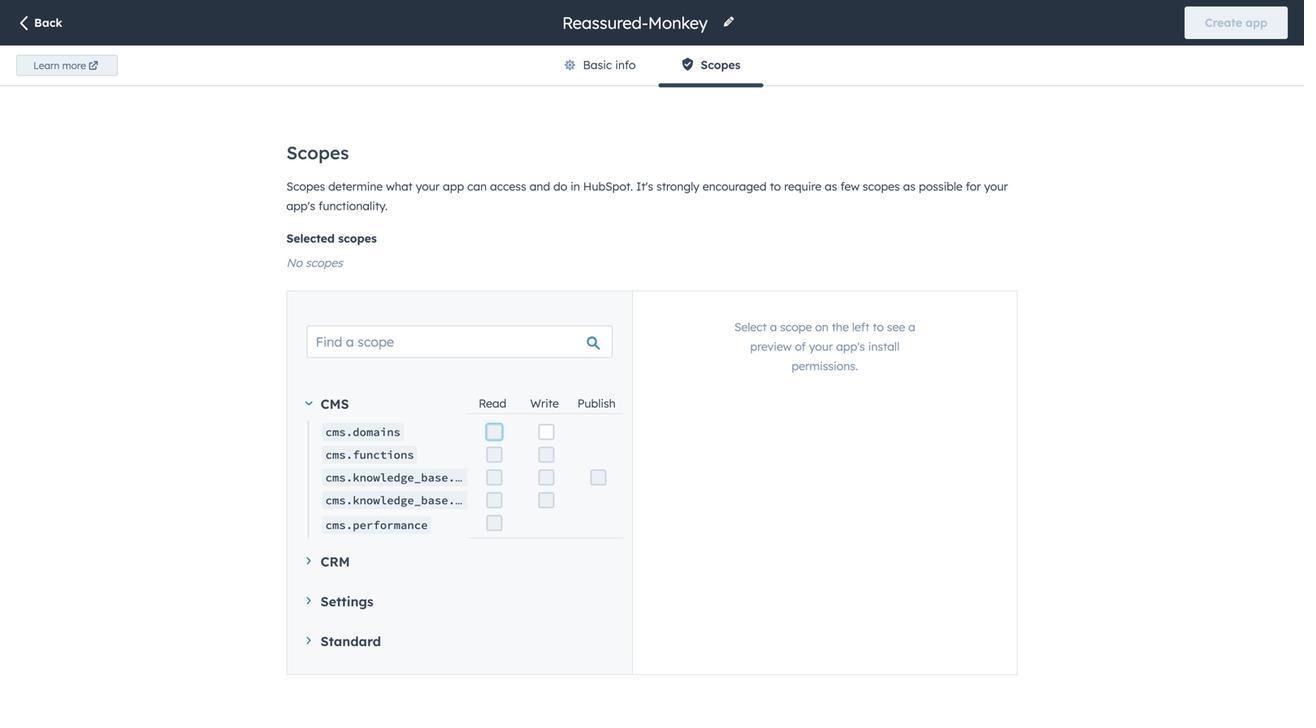 Task type: locate. For each thing, give the bounding box(es) containing it.
cms
[[321, 396, 349, 412]]

0 vertical spatial app's
[[287, 199, 315, 213]]

more
[[62, 59, 86, 72]]

learn inside page section "element"
[[33, 59, 60, 72]]

no for no private apps
[[682, 368, 710, 393]]

settings button
[[307, 591, 613, 612]]

caret image inside crm dropdown button
[[307, 557, 311, 565]]

no private apps alert
[[237, 197, 1277, 425]]

what down private on the top of page
[[273, 76, 301, 90]]

navigation containing basic info
[[541, 46, 764, 87]]

caret image inside settings dropdown button
[[307, 597, 311, 604]]

1 vertical spatial create
[[257, 141, 294, 155]]

0 vertical spatial scopes
[[863, 179, 900, 193]]

apps down way
[[444, 76, 472, 90]]

caret image for standard
[[307, 637, 311, 644]]

2 caret image from the top
[[307, 597, 311, 604]]

create a private app button
[[237, 132, 394, 165]]

2 vertical spatial scopes
[[287, 179, 325, 193]]

0 horizontal spatial learn
[[33, 59, 60, 72]]

1 vertical spatial private
[[308, 141, 348, 155]]

dashboard
[[27, 24, 90, 39]]

.
[[489, 76, 491, 90]]

1 caret image from the top
[[307, 557, 311, 565]]

caret image
[[305, 401, 313, 405]]

learn more
[[33, 59, 86, 72]]

account.
[[670, 56, 716, 70]]

calls
[[552, 56, 575, 70]]

with
[[372, 76, 396, 90]]

publish
[[578, 396, 616, 410]]

basic
[[583, 58, 612, 72]]

1 vertical spatial you
[[305, 76, 326, 90]]

it's
[[637, 179, 654, 193]]

scopes down selected scopes
[[306, 256, 343, 270]]

1 link opens in a new window image from the top
[[475, 74, 486, 94]]

your right determine
[[416, 179, 440, 193]]

1 vertical spatial apps
[[444, 76, 472, 90]]

link opens in a new window image
[[475, 74, 486, 94], [475, 78, 486, 90]]

create
[[1205, 15, 1243, 30], [257, 141, 294, 155]]

a
[[356, 56, 363, 70], [298, 141, 305, 155], [770, 320, 777, 334], [909, 320, 916, 334]]

0 horizontal spatial no
[[287, 256, 302, 270]]

you down 'give'
[[305, 76, 326, 90]]

hubspot.
[[583, 179, 633, 193]]

1 vertical spatial no
[[682, 368, 710, 393]]

do inside scopes determine what your app can access and do in hubspot. it's strongly encouraged to require as few scopes as possible for your app's functionality.
[[554, 179, 568, 193]]

secure
[[419, 56, 454, 70]]

2 horizontal spatial private
[[715, 368, 780, 393]]

0 vertical spatial apps
[[278, 56, 304, 70]]

0 vertical spatial caret image
[[307, 557, 311, 565]]

0 horizontal spatial settings
[[26, 69, 92, 89]]

no
[[287, 256, 302, 270], [682, 368, 710, 393]]

a inside button
[[298, 141, 305, 155]]

app's up selected
[[287, 199, 315, 213]]

0 horizontal spatial app
[[352, 141, 374, 155]]

1 horizontal spatial as
[[904, 179, 916, 193]]

scopes down create a private app button
[[287, 179, 325, 193]]

private down "secure"
[[399, 76, 440, 90]]

you
[[333, 56, 353, 70], [305, 76, 326, 90]]

0 horizontal spatial what
[[273, 76, 301, 90]]

no scopes
[[287, 256, 343, 270]]

encouraged
[[703, 179, 767, 193]]

install
[[869, 339, 900, 354]]

scopes right hubspot
[[701, 58, 741, 72]]

scopes
[[701, 58, 741, 72], [287, 141, 349, 164], [287, 179, 325, 193]]

Find a scope search field
[[307, 326, 613, 358]]

create inside page section "element"
[[1205, 15, 1243, 30]]

caret image inside standard dropdown button
[[307, 637, 311, 644]]

caret image
[[307, 557, 311, 565], [307, 597, 311, 604], [307, 637, 311, 644]]

1 horizontal spatial app
[[443, 179, 464, 193]]

2 link opens in a new window image from the top
[[475, 78, 486, 90]]

2 vertical spatial private
[[715, 368, 780, 393]]

private down preview
[[715, 368, 780, 393]]

2 vertical spatial scopes
[[306, 256, 343, 270]]

and
[[530, 179, 550, 193]]

private
[[237, 56, 274, 70]]

apps left 'give'
[[278, 56, 304, 70]]

1 vertical spatial can
[[467, 179, 487, 193]]

learn left more
[[33, 59, 60, 72]]

can
[[329, 76, 350, 90], [467, 179, 487, 193]]

0 vertical spatial create
[[1205, 15, 1243, 30]]

page section element
[[0, 0, 1305, 87]]

preview
[[751, 339, 792, 354]]

to
[[482, 56, 493, 70], [579, 56, 590, 70], [770, 179, 781, 193], [873, 320, 884, 334]]

caret image for crm
[[307, 557, 311, 565]]

0 horizontal spatial as
[[825, 179, 838, 193]]

scopes up determine
[[287, 141, 349, 164]]

None field
[[561, 12, 713, 34]]

1 vertical spatial settings
[[321, 593, 374, 610]]

apps
[[278, 56, 304, 70], [444, 76, 472, 90], [785, 368, 831, 393]]

1 vertical spatial do
[[554, 179, 568, 193]]

1 horizontal spatial learn
[[237, 76, 269, 90]]

learn what you can do with private apps link
[[237, 74, 489, 94]]

0 vertical spatial settings
[[26, 69, 92, 89]]

settings
[[26, 69, 92, 89], [321, 593, 374, 610]]

cms.performance
[[326, 518, 428, 532]]

what right determine
[[386, 179, 413, 193]]

1 vertical spatial app's
[[837, 339, 865, 354]]

scopes inside button
[[701, 58, 741, 72]]

standard
[[321, 633, 381, 649]]

what
[[273, 76, 301, 90], [386, 179, 413, 193]]

back
[[34, 15, 63, 30]]

can down 'give'
[[329, 76, 350, 90]]

0 horizontal spatial app's
[[287, 199, 315, 213]]

link opens in a new window image inside learn what you can do with private apps link
[[475, 78, 486, 90]]

1 vertical spatial scopes
[[287, 141, 349, 164]]

2 as from the left
[[904, 179, 916, 193]]

basic info
[[583, 58, 636, 72]]

app
[[1246, 15, 1268, 30], [352, 141, 374, 155], [443, 179, 464, 193]]

1 horizontal spatial app's
[[837, 339, 865, 354]]

1 horizontal spatial do
[[554, 179, 568, 193]]

private apps give you a powerful, secure way to make api calls to your hubspot account.
[[237, 56, 716, 70]]

1 horizontal spatial no
[[682, 368, 710, 393]]

scopes button
[[659, 46, 764, 87]]

0 horizontal spatial private
[[308, 141, 348, 155]]

scopes
[[863, 179, 900, 193], [338, 231, 377, 245], [306, 256, 343, 270]]

create for create a private app
[[257, 141, 294, 155]]

scopes right few
[[863, 179, 900, 193]]

do left with on the left of the page
[[353, 76, 368, 90]]

create a private app
[[257, 141, 374, 155]]

do left in
[[554, 179, 568, 193]]

1 horizontal spatial what
[[386, 179, 413, 193]]

scopes down functionality. on the left of page
[[338, 231, 377, 245]]

learn
[[33, 59, 60, 72], [237, 76, 269, 90]]

your down on
[[809, 339, 833, 354]]

learn down private on the top of page
[[237, 76, 269, 90]]

your
[[593, 56, 617, 70], [416, 179, 440, 193], [985, 179, 1008, 193], [809, 339, 833, 354]]

0 vertical spatial app
[[1246, 15, 1268, 30]]

3 caret image from the top
[[307, 637, 311, 644]]

2 vertical spatial caret image
[[307, 637, 311, 644]]

private up determine
[[308, 141, 348, 155]]

1 vertical spatial learn
[[237, 76, 269, 90]]

your left hubspot
[[593, 56, 617, 70]]

no for no scopes
[[287, 256, 302, 270]]

functionality.
[[319, 199, 388, 213]]

strongly
[[657, 179, 700, 193]]

1 horizontal spatial can
[[467, 179, 487, 193]]

settings inside dropdown button
[[321, 593, 374, 610]]

you up learn what you can do with private apps
[[333, 56, 353, 70]]

0 vertical spatial can
[[329, 76, 350, 90]]

1 as from the left
[[825, 179, 838, 193]]

private
[[399, 76, 440, 90], [308, 141, 348, 155], [715, 368, 780, 393]]

2 horizontal spatial app
[[1246, 15, 1268, 30]]

as left possible
[[904, 179, 916, 193]]

1 horizontal spatial you
[[333, 56, 353, 70]]

to right the left
[[873, 320, 884, 334]]

select
[[735, 320, 767, 334]]

2 vertical spatial apps
[[785, 368, 831, 393]]

1 horizontal spatial settings
[[321, 593, 374, 610]]

2 vertical spatial app
[[443, 179, 464, 193]]

1 horizontal spatial private
[[399, 76, 440, 90]]

as
[[825, 179, 838, 193], [904, 179, 916, 193]]

app's
[[287, 199, 315, 213], [837, 339, 865, 354]]

settings down dashboard
[[26, 69, 92, 89]]

hubspot
[[620, 56, 667, 70]]

as left few
[[825, 179, 838, 193]]

learn what you can do with private apps
[[237, 76, 472, 90]]

1 horizontal spatial create
[[1205, 15, 1243, 30]]

0 horizontal spatial apps
[[278, 56, 304, 70]]

cms.domains
[[326, 425, 401, 439]]

access
[[490, 179, 527, 193]]

app's down the left
[[837, 339, 865, 354]]

settings up standard
[[321, 593, 374, 610]]

2 horizontal spatial apps
[[785, 368, 831, 393]]

0 vertical spatial learn
[[33, 59, 60, 72]]

do
[[353, 76, 368, 90], [554, 179, 568, 193]]

can inside scopes determine what your app can access and do in hubspot. it's strongly encouraged to require as few scopes as possible for your app's functionality.
[[467, 179, 487, 193]]

standard button
[[307, 631, 613, 652]]

back button
[[16, 15, 63, 33]]

apps inside alert
[[785, 368, 831, 393]]

1 vertical spatial scopes
[[338, 231, 377, 245]]

no private apps
[[682, 368, 831, 393]]

to inside select a scope on the left to see a preview of your app's install permissions.
[[873, 320, 884, 334]]

0 horizontal spatial do
[[353, 76, 368, 90]]

possible
[[919, 179, 963, 193]]

no inside alert
[[682, 368, 710, 393]]

navigation
[[541, 46, 764, 87]]

your inside select a scope on the left to see a preview of your app's install permissions.
[[809, 339, 833, 354]]

0 horizontal spatial create
[[257, 141, 294, 155]]

apps down of
[[785, 368, 831, 393]]

1 vertical spatial caret image
[[307, 597, 311, 604]]

0 vertical spatial no
[[287, 256, 302, 270]]

left
[[852, 320, 870, 334]]

0 vertical spatial scopes
[[701, 58, 741, 72]]

none field inside page section "element"
[[561, 12, 713, 34]]

to left require
[[770, 179, 781, 193]]

1 vertical spatial what
[[386, 179, 413, 193]]

scopes determine what your app can access and do in hubspot. it's strongly encouraged to require as few scopes as possible for your app's functionality.
[[287, 179, 1008, 213]]

can left access
[[467, 179, 487, 193]]



Task type: vqa. For each thing, say whether or not it's contained in the screenshot.
.
yes



Task type: describe. For each thing, give the bounding box(es) containing it.
app's inside select a scope on the left to see a preview of your app's install permissions.
[[837, 339, 865, 354]]

powerful,
[[366, 56, 415, 70]]

make
[[496, 56, 526, 70]]

0 horizontal spatial you
[[305, 76, 326, 90]]

0 vertical spatial you
[[333, 56, 353, 70]]

to right way
[[482, 56, 493, 70]]

few
[[841, 179, 860, 193]]

create app
[[1205, 15, 1268, 30]]

1 horizontal spatial apps
[[444, 76, 472, 90]]

learn more link
[[16, 55, 118, 76]]

require
[[784, 179, 822, 193]]

create for create app
[[1205, 15, 1243, 30]]

to inside scopes determine what your app can access and do in hubspot. it's strongly encouraged to require as few scopes as possible for your app's functionality.
[[770, 179, 781, 193]]

0 vertical spatial do
[[353, 76, 368, 90]]

select a scope on the left to see a preview of your app's install permissions.
[[735, 320, 916, 373]]

crm button
[[307, 552, 613, 572]]

the
[[832, 320, 849, 334]]

scopes inside scopes determine what your app can access and do in hubspot. it's strongly encouraged to require as few scopes as possible for your app's functionality.
[[287, 179, 325, 193]]

write
[[531, 396, 559, 410]]

see
[[887, 320, 906, 334]]

app inside scopes determine what your app can access and do in hubspot. it's strongly encouraged to require as few scopes as possible for your app's functionality.
[[443, 179, 464, 193]]

of
[[795, 339, 806, 354]]

app's inside scopes determine what your app can access and do in hubspot. it's strongly encouraged to require as few scopes as possible for your app's functionality.
[[287, 199, 315, 213]]

scopes inside scopes determine what your app can access and do in hubspot. it's strongly encouraged to require as few scopes as possible for your app's functionality.
[[863, 179, 900, 193]]

for
[[966, 179, 981, 193]]

learn for learn more
[[33, 59, 60, 72]]

your right for
[[985, 179, 1008, 193]]

scopes for no scopes
[[306, 256, 343, 270]]

read
[[479, 396, 507, 410]]

way
[[457, 56, 478, 70]]

cms.knowledge_base.settings
[[326, 493, 510, 508]]

to right calls
[[579, 56, 590, 70]]

crm
[[321, 554, 350, 570]]

selected scopes
[[287, 231, 377, 245]]

private inside alert
[[715, 368, 780, 393]]

0 vertical spatial what
[[273, 76, 301, 90]]

determine
[[328, 179, 383, 193]]

dashboard link
[[0, 16, 100, 48]]

navigation inside page section "element"
[[541, 46, 764, 87]]

app inside page section "element"
[[1246, 15, 1268, 30]]

scopes for selected scopes
[[338, 231, 377, 245]]

0 horizontal spatial can
[[329, 76, 350, 90]]

api
[[529, 56, 549, 70]]

learn for learn what you can do with private apps
[[237, 76, 269, 90]]

on
[[815, 320, 829, 334]]

what inside scopes determine what your app can access and do in hubspot. it's strongly encouraged to require as few scopes as possible for your app's functionality.
[[386, 179, 413, 193]]

private inside button
[[308, 141, 348, 155]]

basic info button
[[541, 46, 659, 85]]

cms.functions
[[326, 447, 414, 462]]

caret image for settings
[[307, 597, 311, 604]]

create app button
[[1185, 7, 1288, 39]]

info
[[616, 58, 636, 72]]

in
[[571, 179, 580, 193]]

1 vertical spatial app
[[352, 141, 374, 155]]

selected
[[287, 231, 335, 245]]

scope
[[780, 320, 812, 334]]

cms.knowledge_base.articles
[[326, 470, 510, 485]]

permissions.
[[792, 359, 858, 373]]

0 vertical spatial private
[[399, 76, 440, 90]]

give
[[307, 56, 330, 70]]



